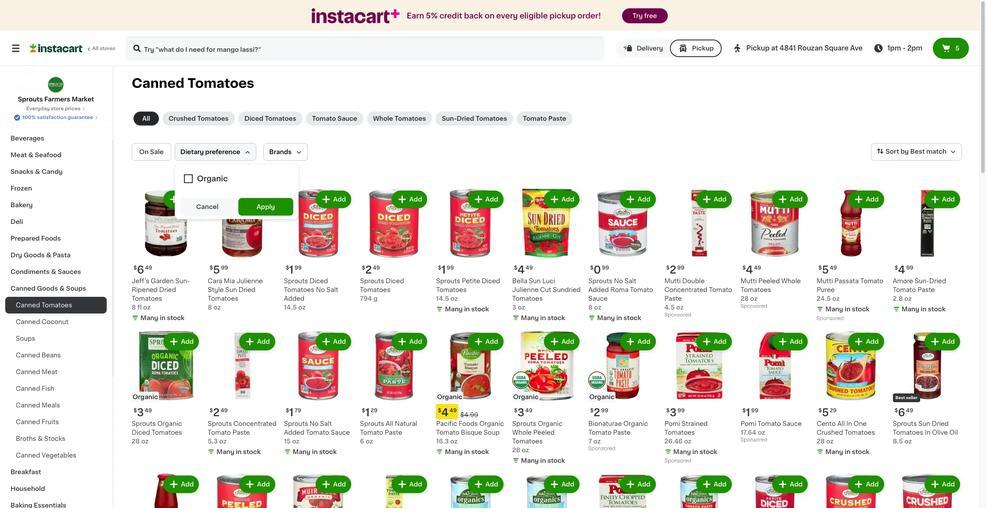 Task type: locate. For each thing, give the bounding box(es) containing it.
99 for sprouts no salt added roma tomato sauce
[[602, 266, 610, 271]]

0 horizontal spatial 8
[[132, 305, 136, 311]]

sponsored badge image down 7
[[589, 447, 615, 452]]

in left one
[[847, 421, 853, 427]]

49 for mutti passata tomato puree
[[830, 266, 838, 271]]

$ for bella sun luci julienne cut sundried tomatoes
[[514, 266, 518, 271]]

many in stock for $ 3 99
[[674, 449, 718, 455]]

$ 1 29
[[362, 408, 378, 418]]

2 29 from the left
[[371, 408, 378, 413]]

brands down diced tomatoes
[[269, 149, 292, 155]]

bakery
[[11, 202, 33, 208]]

sundried
[[553, 287, 581, 293]]

0 horizontal spatial sun-
[[175, 278, 190, 284]]

0 horizontal spatial 29
[[371, 408, 378, 413]]

julienne down bella
[[513, 287, 539, 293]]

salt
[[625, 278, 637, 284], [327, 287, 339, 293], [320, 421, 332, 427]]

1 horizontal spatial in
[[926, 430, 931, 436]]

0 horizontal spatial $ 2 49
[[210, 408, 228, 418]]

49 for sprouts organic diced tomatoes
[[145, 408, 152, 413]]

goods
[[24, 252, 45, 258], [37, 286, 58, 292]]

0 vertical spatial brands
[[37, 85, 59, 91]]

99 right "0"
[[602, 266, 610, 271]]

$ for sprouts organic diced tomatoes
[[134, 408, 137, 413]]

$ inside the $ 1 29
[[362, 408, 366, 413]]

$ left 79
[[286, 408, 289, 413]]

0 vertical spatial sun
[[529, 278, 541, 284]]

dried inside jeff's garden sun- ripened dried tomatoes 8 fl oz
[[159, 287, 176, 293]]

goods down prepared foods
[[24, 252, 45, 258]]

1 for sprouts all natural tomato paste
[[366, 408, 370, 418]]

many in stock down amore sun-dried tomato paste 2.8 oz on the bottom
[[902, 306, 946, 313]]

pickup
[[550, 12, 576, 19]]

1 horizontal spatial $ 4 49
[[514, 265, 533, 275]]

oz inside amore sun-dried tomato paste 2.8 oz
[[905, 296, 912, 302]]

0 horizontal spatial meat
[[11, 152, 27, 158]]

oz inside sprouts organic diced tomatoes 28 oz
[[141, 438, 149, 445]]

cara mia julienne style sun dried tomatoes 8 oz
[[208, 278, 263, 311]]

canned for canned meals link
[[16, 402, 40, 409]]

2 vertical spatial no
[[310, 421, 319, 427]]

sponsored badge image for 4.5 oz
[[665, 313, 692, 318]]

organic inside the pacific foods organic tomato bisque soup 16.3 oz
[[480, 421, 504, 427]]

sprouts organic whole peeled tomatoes 28 oz
[[513, 421, 563, 453]]

99 up 17.64
[[752, 408, 759, 413]]

canned tomatoes inside canned tomatoes "link"
[[16, 302, 72, 308]]

& for seafood
[[28, 152, 33, 158]]

3 for sprouts organic whole peeled tomatoes
[[518, 408, 525, 418]]

1 horizontal spatial 6
[[360, 438, 365, 445]]

8 inside the "sprouts no salt added roma tomato sauce 8 oz"
[[589, 305, 593, 311]]

dry goods & pasta
[[11, 252, 71, 258]]

49 inside $ 5 49
[[830, 266, 838, 271]]

many for $ 5 49
[[826, 306, 844, 313]]

canned down canned meat
[[16, 386, 40, 392]]

earn
[[407, 12, 424, 19]]

sprouts inside sprouts diced tomatoes 794 g
[[360, 278, 384, 284]]

many in stock down sprouts organic whole peeled tomatoes 28 oz
[[521, 458, 566, 464]]

stock down pomi strained tomatoes 26.46 oz
[[700, 449, 718, 455]]

goods for canned
[[37, 286, 58, 292]]

$ 6 49
[[134, 265, 152, 275], [895, 408, 914, 418]]

canned up broths
[[16, 419, 40, 425]]

1 vertical spatial $ 2 49
[[210, 408, 228, 418]]

100% satisfaction guarantee button
[[14, 112, 98, 121]]

2 horizontal spatial 8
[[589, 305, 593, 311]]

apply
[[257, 204, 275, 210]]

1 horizontal spatial julienne
[[513, 287, 539, 293]]

no inside sprouts diced tomatoes no salt added 14.5 oz
[[316, 287, 325, 293]]

1 for pomi tomato sauce
[[746, 408, 751, 418]]

sponsored badge image down the '24.5'
[[817, 316, 844, 321]]

29 up sprouts all natural tomato paste 6 oz
[[371, 408, 378, 413]]

1 vertical spatial foods
[[459, 421, 478, 427]]

meat inside 'canned meat' link
[[42, 369, 58, 375]]

99 up amore
[[907, 266, 914, 271]]

paste inside 'sprouts concentrated tomato paste 5.3 oz'
[[233, 430, 250, 436]]

None search field
[[126, 36, 605, 61]]

item badge image for 3
[[513, 372, 530, 389]]

1 horizontal spatial soups
[[66, 286, 86, 292]]

in down pomi strained tomatoes 26.46 oz
[[693, 449, 699, 455]]

in down the pacific foods organic tomato bisque soup 16.3 oz at the bottom of the page
[[465, 449, 470, 455]]

5 up cento
[[823, 408, 830, 418]]

2 horizontal spatial $ 1 99
[[743, 408, 759, 418]]

$
[[134, 266, 137, 271], [210, 266, 213, 271], [286, 266, 289, 271], [438, 266, 442, 271], [514, 266, 518, 271], [591, 266, 594, 271], [743, 266, 746, 271], [819, 266, 823, 271], [362, 266, 366, 271], [667, 266, 670, 271], [895, 266, 899, 271], [134, 408, 137, 413], [210, 408, 213, 413], [286, 408, 289, 413], [438, 408, 442, 413], [514, 408, 518, 413], [591, 408, 594, 413], [743, 408, 746, 413], [819, 408, 823, 413], [362, 408, 366, 413], [667, 408, 670, 413], [895, 408, 899, 413]]

1 vertical spatial $ 2 99
[[591, 408, 609, 418]]

canned fruits link
[[5, 414, 107, 431]]

tomato inside mutti passata tomato puree 24.5 oz
[[861, 278, 884, 284]]

many in stock down the pacific foods organic tomato bisque soup 16.3 oz at the bottom of the page
[[445, 449, 489, 455]]

$ up sprouts petite diced tomatoes 14.5 oz
[[438, 266, 442, 271]]

$ 4 49 for bella sun luci julienne cut sundried tomatoes
[[514, 265, 533, 275]]

0 vertical spatial salt
[[625, 278, 637, 284]]

meals
[[42, 402, 60, 409]]

oz
[[451, 296, 458, 302], [751, 296, 758, 302], [833, 296, 840, 302], [905, 296, 912, 302], [143, 305, 151, 311], [214, 305, 221, 311], [299, 305, 306, 311], [518, 305, 526, 311], [595, 305, 602, 311], [677, 305, 684, 311], [758, 430, 766, 436], [141, 438, 149, 445], [219, 438, 227, 445], [292, 438, 300, 445], [451, 438, 458, 445], [594, 438, 601, 445], [827, 438, 834, 445], [366, 438, 373, 445], [685, 438, 692, 445], [905, 438, 913, 445], [522, 447, 530, 453]]

$ 1 99 for sprouts diced tomatoes no salt added
[[286, 265, 302, 275]]

1 vertical spatial best
[[896, 396, 906, 400]]

$ 2 49 up 5.3
[[210, 408, 228, 418]]

$ for sprouts no salt added tomato sauce
[[286, 408, 289, 413]]

sprouts inside 'sprouts concentrated tomato paste 5.3 oz'
[[208, 421, 232, 427]]

added
[[589, 287, 609, 293], [284, 296, 305, 302], [284, 430, 305, 436]]

$ 6 49 up jeff's at the left
[[134, 265, 152, 275]]

0 vertical spatial 6
[[137, 265, 144, 275]]

sprouts concentrated tomato paste 5.3 oz
[[208, 421, 277, 445]]

delivery button
[[616, 40, 671, 57]]

no for 0
[[615, 278, 623, 284]]

$ up sprouts diced tomatoes 794 g
[[362, 266, 366, 271]]

0 vertical spatial concentrated
[[665, 287, 708, 293]]

oz inside mutti passata tomato puree 24.5 oz
[[833, 296, 840, 302]]

many for $ 3 49
[[521, 458, 539, 464]]

delivery
[[637, 45, 664, 51]]

crushed tomatoes
[[169, 116, 229, 122]]

1 horizontal spatial $ 2 49
[[362, 265, 380, 275]]

1 horizontal spatial 8
[[208, 305, 212, 311]]

0 horizontal spatial $ 4 49
[[438, 408, 457, 418]]

3 up sprouts organic diced tomatoes 28 oz
[[137, 408, 144, 418]]

many down sprouts petite diced tomatoes 14.5 oz
[[445, 306, 463, 313]]

oz inside 'sprouts concentrated tomato paste 5.3 oz'
[[219, 438, 227, 445]]

49 down seller
[[907, 408, 914, 413]]

5
[[956, 45, 960, 51], [213, 265, 220, 275], [823, 265, 830, 275], [823, 408, 830, 418]]

2 horizontal spatial mutti
[[817, 278, 834, 284]]

2 vertical spatial salt
[[320, 421, 332, 427]]

49 up jeff's at the left
[[145, 266, 152, 271]]

0 horizontal spatial 14.5
[[284, 305, 297, 311]]

pacific
[[437, 421, 457, 427]]

canned down broths
[[16, 453, 40, 459]]

1 vertical spatial 14.5
[[284, 305, 297, 311]]

0 horizontal spatial best
[[896, 396, 906, 400]]

4 for bella sun luci julienne cut sundried tomatoes
[[518, 265, 525, 275]]

1 vertical spatial meat
[[42, 369, 58, 375]]

tomatoes inside jeff's garden sun- ripened dried tomatoes 8 fl oz
[[132, 296, 162, 302]]

49 up sprouts organic whole peeled tomatoes 28 oz
[[526, 408, 533, 413]]

2 horizontal spatial $ 4 49
[[743, 265, 762, 275]]

1 horizontal spatial $ 3 49
[[514, 408, 533, 418]]

49 up bella
[[526, 266, 533, 271]]

sun inside sprouts sun dried tomatoes in olive oil 8.5 oz
[[919, 421, 931, 427]]

0 vertical spatial $ 6 49
[[134, 265, 152, 275]]

0 vertical spatial $ 2 99
[[667, 265, 685, 275]]

many in stock for $ 1 99
[[445, 306, 489, 313]]

3 mutti from the left
[[665, 278, 681, 284]]

0 horizontal spatial sun
[[225, 287, 237, 293]]

meat up fish
[[42, 369, 58, 375]]

sort
[[886, 149, 900, 155]]

try
[[633, 13, 643, 19]]

0 vertical spatial goods
[[24, 252, 45, 258]]

fl
[[138, 305, 142, 311]]

1 left 79
[[289, 408, 294, 418]]

2 horizontal spatial whole
[[782, 278, 802, 284]]

sprouts inside sprouts petite diced tomatoes 14.5 oz
[[437, 278, 461, 284]]

$ for sprouts diced tomatoes
[[362, 266, 366, 271]]

2 vertical spatial whole
[[513, 430, 532, 436]]

canned up canned meat
[[16, 352, 40, 359]]

sprouts inside sprouts no salt added tomato sauce 15 oz
[[284, 421, 308, 427]]

dietary preference
[[180, 149, 240, 155]]

stock for $ 5 49
[[853, 306, 870, 313]]

sprouts inside the "sprouts no salt added roma tomato sauce 8 oz"
[[589, 278, 613, 284]]

vegetables
[[42, 453, 76, 459]]

foods for pacific
[[459, 421, 478, 427]]

all stores link
[[30, 36, 116, 61]]

pickup inside button
[[693, 45, 714, 51]]

0 vertical spatial 14.5
[[437, 296, 449, 302]]

peeled inside mutti peeled whole tomatoes 28 oz
[[759, 278, 780, 284]]

in for $ 6 49
[[160, 315, 166, 321]]

product group
[[132, 189, 201, 324], [208, 189, 277, 312], [284, 189, 353, 312], [360, 189, 429, 303], [437, 189, 506, 316], [513, 189, 582, 324], [589, 189, 658, 324], [665, 189, 734, 320], [741, 189, 810, 311], [817, 189, 887, 324], [894, 189, 963, 316], [132, 331, 201, 446], [208, 331, 277, 458], [284, 331, 353, 458], [360, 331, 429, 446], [437, 331, 506, 458], [513, 331, 582, 467], [589, 331, 658, 454], [665, 331, 734, 466], [741, 331, 810, 445], [817, 331, 887, 458], [894, 331, 963, 446], [132, 474, 201, 508], [208, 474, 277, 508], [284, 474, 353, 508], [360, 474, 429, 508], [437, 474, 506, 508], [513, 474, 582, 508], [589, 474, 658, 508], [665, 474, 734, 508], [741, 474, 810, 508], [817, 474, 887, 508], [894, 474, 963, 508]]

many for $ 4 99
[[902, 306, 920, 313]]

$ inside the $ 5 29
[[819, 408, 823, 413]]

canned tomatoes up crushed tomatoes link
[[132, 77, 254, 90]]

pickup at 4841 rouzan square ave
[[747, 45, 863, 51]]

99 up mia
[[221, 266, 228, 271]]

$ 2 99 up double
[[667, 265, 685, 275]]

& left eggs
[[29, 119, 34, 125]]

sprouts inside sprouts all natural tomato paste 6 oz
[[360, 421, 384, 427]]

1 horizontal spatial brands
[[269, 149, 292, 155]]

foods
[[41, 236, 61, 242], [459, 421, 478, 427]]

mutti peeled whole tomatoes 28 oz
[[741, 278, 802, 302]]

1 vertical spatial goods
[[37, 286, 58, 292]]

no inside sprouts no salt added tomato sauce 15 oz
[[310, 421, 319, 427]]

$ inside $ 5 99
[[210, 266, 213, 271]]

& down beverages
[[28, 152, 33, 158]]

99 for bionaturae organic tomato paste
[[602, 408, 609, 413]]

sauce inside "pomi tomato sauce 17.64 oz"
[[783, 421, 802, 427]]

many in stock for $ 5 49
[[826, 306, 870, 313]]

1 pomi from the left
[[741, 421, 757, 427]]

in for $ 1 99
[[465, 306, 470, 313]]

$ inside $ 3 99
[[667, 408, 670, 413]]

sponsored badge image
[[741, 304, 768, 309], [665, 313, 692, 318], [817, 316, 844, 321], [741, 438, 768, 443], [589, 447, 615, 452], [665, 459, 692, 464]]

stock for $ 3 99
[[700, 449, 718, 455]]

all right cento
[[838, 421, 846, 427]]

diced
[[245, 116, 264, 122], [310, 278, 328, 284], [482, 278, 500, 284], [386, 278, 404, 284], [132, 430, 150, 436]]

sauce inside the "sprouts no salt added roma tomato sauce 8 oz"
[[589, 296, 608, 302]]

0 horizontal spatial canned tomatoes
[[16, 302, 72, 308]]

1 vertical spatial no
[[316, 287, 325, 293]]

1 horizontal spatial pomi
[[741, 421, 757, 427]]

many in stock for $ 3 49
[[521, 458, 566, 464]]

1 horizontal spatial concentrated
[[665, 287, 708, 293]]

0 vertical spatial soups
[[66, 286, 86, 292]]

1pm
[[888, 45, 902, 51]]

item badge image
[[513, 372, 530, 389], [589, 372, 606, 389]]

99 inside $ 3 99
[[678, 408, 685, 413]]

0 horizontal spatial in
[[847, 421, 853, 427]]

3 8 from the left
[[589, 305, 593, 311]]

salt inside the "sprouts no salt added roma tomato sauce 8 oz"
[[625, 278, 637, 284]]

credit
[[440, 12, 463, 19]]

1 horizontal spatial sun
[[529, 278, 541, 284]]

in down sprouts no salt added tomato sauce 15 oz
[[312, 449, 318, 455]]

$ 1 99
[[286, 265, 302, 275], [438, 265, 454, 275], [743, 408, 759, 418]]

$ inside "$ 4 99"
[[895, 266, 899, 271]]

1 vertical spatial $ 6 49
[[895, 408, 914, 418]]

many down 26.46
[[674, 449, 692, 455]]

many in stock down mutti passata tomato puree 24.5 oz on the bottom
[[826, 306, 870, 313]]

stock inside product group
[[624, 315, 642, 321]]

ripened
[[132, 287, 158, 293]]

condiments & sauces
[[11, 269, 81, 275]]

concentrated
[[665, 287, 708, 293], [234, 421, 277, 427]]

8
[[132, 305, 136, 311], [208, 305, 212, 311], [589, 305, 593, 311]]

many down fl at the left of page
[[141, 315, 158, 321]]

dried inside cara mia julienne style sun dried tomatoes 8 oz
[[239, 287, 256, 293]]

add
[[181, 196, 194, 203], [257, 196, 270, 203], [333, 196, 346, 203], [410, 196, 422, 203], [486, 196, 499, 203], [562, 196, 575, 203], [638, 196, 651, 203], [714, 196, 727, 203], [790, 196, 803, 203], [867, 196, 880, 203], [943, 196, 956, 203], [181, 339, 194, 345], [257, 339, 270, 345], [333, 339, 346, 345], [410, 339, 422, 345], [486, 339, 499, 345], [562, 339, 575, 345], [638, 339, 651, 345], [714, 339, 727, 345], [790, 339, 803, 345], [867, 339, 880, 345], [943, 339, 956, 345], [181, 481, 194, 488], [257, 481, 270, 488], [333, 481, 346, 488], [410, 481, 422, 488], [486, 481, 499, 488], [562, 481, 575, 488], [638, 481, 651, 488], [714, 481, 727, 488], [790, 481, 803, 488], [867, 481, 880, 488], [943, 481, 956, 488]]

99 for mutti double concentrated tomato paste
[[678, 266, 685, 271]]

1 vertical spatial peeled
[[534, 430, 555, 436]]

all
[[92, 46, 99, 51], [142, 116, 150, 122], [838, 421, 846, 427], [386, 421, 394, 427]]

many in stock down the "sprouts no salt added roma tomato sauce 8 oz"
[[598, 315, 642, 321]]

pomi down $ 3 99
[[665, 421, 681, 427]]

2 pomi from the left
[[665, 421, 681, 427]]

49 up sprouts diced tomatoes 794 g
[[373, 266, 380, 271]]

brands button
[[264, 143, 308, 161]]

2 $ 3 49 from the left
[[514, 408, 533, 418]]

1 vertical spatial crushed
[[817, 430, 844, 436]]

oz inside pomi strained tomatoes 26.46 oz
[[685, 438, 692, 445]]

2 mutti from the left
[[817, 278, 834, 284]]

1 item badge image from the left
[[513, 372, 530, 389]]

0 horizontal spatial whole
[[373, 116, 393, 122]]

canned up canned coconut
[[16, 302, 40, 308]]

1 for sprouts petite diced tomatoes
[[442, 265, 446, 275]]

$ 1 99 for pomi tomato sauce
[[743, 408, 759, 418]]

best match
[[911, 149, 947, 155]]

canned vegetables
[[16, 453, 76, 459]]

canned goods & soups link
[[5, 280, 107, 297]]

2 up 5.3
[[213, 408, 220, 418]]

stock down mutti passata tomato puree 24.5 oz on the bottom
[[853, 306, 870, 313]]

salt inside sprouts diced tomatoes no salt added 14.5 oz
[[327, 287, 339, 293]]

1 for sprouts diced tomatoes no salt added
[[289, 265, 294, 275]]

0 vertical spatial julienne
[[237, 278, 263, 284]]

$ up puree
[[819, 266, 823, 271]]

canned down condiments
[[11, 286, 35, 292]]

100% satisfaction guarantee
[[22, 115, 93, 120]]

tomatoes inside cara mia julienne style sun dried tomatoes 8 oz
[[208, 296, 239, 302]]

julienne inside "bella sun luci julienne cut sundried tomatoes 3 oz"
[[513, 287, 539, 293]]

bionaturae organic tomato paste 7 oz
[[589, 421, 649, 445]]

oz inside sprouts diced tomatoes no salt added 14.5 oz
[[299, 305, 306, 311]]

0 vertical spatial canned tomatoes
[[132, 77, 254, 90]]

1 horizontal spatial meat
[[42, 369, 58, 375]]

in down jeff's garden sun- ripened dried tomatoes 8 fl oz on the left of page
[[160, 315, 166, 321]]

8 down $ 0 99
[[589, 305, 593, 311]]

seafood
[[35, 152, 62, 158]]

3 down bella
[[513, 305, 517, 311]]

& right broths
[[38, 436, 43, 442]]

1 horizontal spatial crushed
[[817, 430, 844, 436]]

soups down sauces
[[66, 286, 86, 292]]

pickup at 4841 rouzan square ave button
[[733, 36, 863, 61]]

no inside the "sprouts no salt added roma tomato sauce 8 oz"
[[615, 278, 623, 284]]

2 horizontal spatial 6
[[899, 408, 906, 418]]

0 vertical spatial foods
[[41, 236, 61, 242]]

1 horizontal spatial 14.5
[[437, 296, 449, 302]]

0 horizontal spatial 6
[[137, 265, 144, 275]]

0 vertical spatial whole
[[373, 116, 393, 122]]

sprouts inside sprouts organic diced tomatoes 28 oz
[[132, 421, 156, 427]]

1 vertical spatial brands
[[269, 149, 292, 155]]

1 29 from the left
[[830, 408, 837, 413]]

many in stock down jeff's garden sun- ripened dried tomatoes 8 fl oz on the left of page
[[141, 315, 185, 321]]

added inside the "sprouts no salt added roma tomato sauce 8 oz"
[[589, 287, 609, 293]]

produce
[[11, 102, 37, 108]]

0 horizontal spatial $ 3 49
[[134, 408, 152, 418]]

tomato inside 'sprouts concentrated tomato paste 5.3 oz'
[[208, 430, 231, 436]]

2 vertical spatial 6
[[360, 438, 365, 445]]

49 up sprouts organic diced tomatoes 28 oz
[[145, 408, 152, 413]]

2 up bionaturae
[[594, 408, 601, 418]]

julienne right mia
[[237, 278, 263, 284]]

14.5
[[437, 296, 449, 302], [284, 305, 297, 311]]

sun inside cara mia julienne style sun dried tomatoes 8 oz
[[225, 287, 237, 293]]

1 horizontal spatial $ 1 99
[[438, 265, 454, 275]]

sponsored badge image down 4.5
[[665, 313, 692, 318]]

0 horizontal spatial concentrated
[[234, 421, 277, 427]]

0 horizontal spatial crushed
[[169, 116, 196, 122]]

1 vertical spatial 6
[[899, 408, 906, 418]]

& for stocks
[[38, 436, 43, 442]]

mutti inside mutti peeled whole tomatoes 28 oz
[[741, 278, 757, 284]]

canned up all link
[[132, 77, 185, 90]]

49 up the passata
[[830, 266, 838, 271]]

2 vertical spatial sun
[[919, 421, 931, 427]]

$ up the "sprouts no salt added roma tomato sauce 8 oz"
[[591, 266, 594, 271]]

0 horizontal spatial peeled
[[534, 430, 555, 436]]

many down sprouts no salt added tomato sauce 15 oz
[[293, 449, 311, 455]]

pickup inside "popup button"
[[747, 45, 770, 51]]

meat
[[11, 152, 27, 158], [42, 369, 58, 375]]

canned tomatoes up canned coconut
[[16, 302, 72, 308]]

paste inside sprouts all natural tomato paste 6 oz
[[385, 430, 403, 436]]

sprouts farmers market link
[[18, 76, 94, 104]]

stock for $ 4 99
[[929, 306, 946, 313]]

0 vertical spatial in
[[847, 421, 853, 427]]

0 vertical spatial best
[[911, 149, 926, 155]]

2 8 from the left
[[208, 305, 212, 311]]

double
[[683, 278, 705, 284]]

& for sauces
[[51, 269, 56, 275]]

29 up cento
[[830, 408, 837, 413]]

stock down the "sprouts no salt added roma tomato sauce 8 oz"
[[624, 315, 642, 321]]

stock for $ 0 99
[[624, 315, 642, 321]]

$ inside $ 0 99
[[591, 266, 594, 271]]

1 up sprouts petite diced tomatoes 14.5 oz
[[442, 265, 446, 275]]

soups
[[66, 286, 86, 292], [16, 336, 35, 342]]

$ 6 49 for sprouts sun dried tomatoes in olive oil
[[895, 408, 914, 418]]

29
[[830, 408, 837, 413], [371, 408, 378, 413]]

$ for amore sun-dried tomato paste
[[895, 266, 899, 271]]

$ up sprouts organic whole peeled tomatoes 28 oz
[[514, 408, 518, 413]]

$ down best seller
[[895, 408, 899, 413]]

1 vertical spatial sun
[[225, 287, 237, 293]]

$ up sprouts all natural tomato paste 6 oz
[[362, 408, 366, 413]]

paste inside bionaturae organic tomato paste 7 oz
[[614, 430, 631, 436]]

all link
[[134, 112, 159, 126]]

0 vertical spatial added
[[589, 287, 609, 293]]

canned goods & soups
[[11, 286, 86, 292]]

farmers
[[44, 96, 70, 102]]

diced inside sprouts petite diced tomatoes 14.5 oz
[[482, 278, 500, 284]]

canned down canned fish
[[16, 402, 40, 409]]

foods up dry goods & pasta link
[[41, 236, 61, 242]]

$ up 5.3
[[210, 408, 213, 413]]

1 mutti from the left
[[741, 278, 757, 284]]

sprouts for sprouts brands
[[11, 85, 35, 91]]

many in stock down pomi strained tomatoes 26.46 oz
[[674, 449, 718, 455]]

$ up 4.5
[[667, 266, 670, 271]]

many in stock down cento all in one crushed tomatoes 28 oz
[[826, 449, 870, 455]]

stock down cento all in one crushed tomatoes 28 oz
[[853, 449, 870, 455]]

tomato inside bionaturae organic tomato paste 7 oz
[[589, 430, 612, 436]]

in for $ 0 99
[[617, 315, 623, 321]]

$ 4 49 up bella
[[514, 265, 533, 275]]

1 horizontal spatial pickup
[[747, 45, 770, 51]]

sprouts brands
[[11, 85, 59, 91]]

1 horizontal spatial best
[[911, 149, 926, 155]]

added for 0
[[589, 287, 609, 293]]

all inside sprouts all natural tomato paste 6 oz
[[386, 421, 394, 427]]

1pm - 2pm
[[888, 45, 923, 51]]

$ 4 49 up mutti peeled whole tomatoes 28 oz
[[743, 265, 762, 275]]

pickup button
[[671, 40, 722, 57]]

1 vertical spatial salt
[[327, 287, 339, 293]]

99 inside "$ 4 99"
[[907, 266, 914, 271]]

crushed
[[169, 116, 196, 122], [817, 430, 844, 436]]

0 horizontal spatial soups
[[16, 336, 35, 342]]

many down 2.8
[[902, 306, 920, 313]]

added for 1
[[284, 430, 305, 436]]

crushed inside cento all in one crushed tomatoes 28 oz
[[817, 430, 844, 436]]

mia
[[224, 278, 235, 284]]

whole tomatoes link
[[367, 112, 432, 126]]

1 vertical spatial canned tomatoes
[[16, 302, 72, 308]]

$ for bionaturae organic tomato paste
[[591, 408, 594, 413]]

$ 6 49 for jeff's garden sun- ripened dried tomatoes
[[134, 265, 152, 275]]

1 vertical spatial added
[[284, 296, 305, 302]]

crushed down cento
[[817, 430, 844, 436]]

1 horizontal spatial $ 2 99
[[667, 265, 685, 275]]

0 horizontal spatial $ 1 99
[[286, 265, 302, 275]]

1 horizontal spatial $ 6 49
[[895, 408, 914, 418]]

49 for bella sun luci julienne cut sundried tomatoes
[[526, 266, 533, 271]]

29 inside the $ 1 29
[[371, 408, 378, 413]]

added inside sprouts diced tomatoes no salt added 14.5 oz
[[284, 296, 305, 302]]

in for $ 5 49
[[845, 306, 851, 313]]

oz inside sprouts petite diced tomatoes 14.5 oz
[[451, 296, 458, 302]]

0 horizontal spatial $ 6 49
[[134, 265, 152, 275]]

whole for sprouts organic whole peeled tomatoes 28 oz
[[513, 430, 532, 436]]

1 horizontal spatial sun-
[[442, 116, 457, 122]]

soups inside "link"
[[66, 286, 86, 292]]

2 horizontal spatial sun-
[[915, 278, 930, 284]]

$ up amore
[[895, 266, 899, 271]]

1pm - 2pm link
[[874, 43, 923, 54]]

pomi inside "pomi tomato sauce 17.64 oz"
[[741, 421, 757, 427]]

no
[[615, 278, 623, 284], [316, 287, 325, 293], [310, 421, 319, 427]]

best for best match
[[911, 149, 926, 155]]

sauce
[[338, 116, 358, 122], [589, 296, 608, 302], [783, 421, 802, 427], [331, 430, 350, 436]]

sprouts for sprouts sun dried tomatoes in olive oil 8.5 oz
[[894, 421, 918, 427]]

best right the 'by'
[[911, 149, 926, 155]]

goods for dry
[[24, 252, 45, 258]]

stock for $ 2 49
[[243, 449, 261, 455]]

8 inside jeff's garden sun- ripened dried tomatoes 8 fl oz
[[132, 305, 136, 311]]

diced tomatoes
[[245, 116, 296, 122]]

product group containing 0
[[589, 189, 658, 324]]

0 horizontal spatial mutti
[[665, 278, 681, 284]]

2 vertical spatial added
[[284, 430, 305, 436]]

0 horizontal spatial pomi
[[665, 421, 681, 427]]

sun
[[529, 278, 541, 284], [225, 287, 237, 293], [919, 421, 931, 427]]

$ 1 99 up sprouts diced tomatoes no salt added 14.5 oz
[[286, 265, 302, 275]]

best inside field
[[911, 149, 926, 155]]

$ up jeff's at the left
[[134, 266, 137, 271]]

2
[[366, 265, 372, 275], [670, 265, 677, 275], [213, 408, 220, 418], [594, 408, 601, 418]]

sprouts inside sprouts diced tomatoes no salt added 14.5 oz
[[284, 278, 308, 284]]

$ 2 49 up sprouts diced tomatoes 794 g
[[362, 265, 380, 275]]

paste
[[549, 116, 567, 122], [918, 287, 936, 293], [665, 296, 682, 302], [233, 430, 250, 436], [614, 430, 631, 436], [385, 430, 403, 436]]

in down amore sun-dried tomato paste 2.8 oz on the bottom
[[922, 306, 927, 313]]

8 left fl at the left of page
[[132, 305, 136, 311]]

many in stock for $ 0 99
[[598, 315, 642, 321]]

stock down bisque
[[472, 449, 489, 455]]

4 up bella
[[518, 265, 525, 275]]

2 item badge image from the left
[[589, 372, 606, 389]]

1 vertical spatial whole
[[782, 278, 802, 284]]

0 horizontal spatial brands
[[37, 85, 59, 91]]

0 horizontal spatial $ 2 99
[[591, 408, 609, 418]]

1 horizontal spatial whole
[[513, 430, 532, 436]]

sponsored badge image down mutti peeled whole tomatoes 28 oz
[[741, 304, 768, 309]]

14.5 inside sprouts diced tomatoes no salt added 14.5 oz
[[284, 305, 297, 311]]

1 $ 3 49 from the left
[[134, 408, 152, 418]]

1 8 from the left
[[132, 305, 136, 311]]

sprouts for sprouts no salt added tomato sauce 15 oz
[[284, 421, 308, 427]]

oz inside cento all in one crushed tomatoes 28 oz
[[827, 438, 834, 445]]

8 for cara mia julienne style sun dried tomatoes 8 oz
[[208, 305, 212, 311]]

household
[[11, 486, 45, 492]]

dairy & eggs
[[11, 119, 52, 125]]

$ up cento
[[819, 408, 823, 413]]

3 for pomi strained tomatoes
[[670, 408, 677, 418]]

1 horizontal spatial mutti
[[741, 278, 757, 284]]

$ up cara
[[210, 266, 213, 271]]

1 horizontal spatial 29
[[830, 408, 837, 413]]

1 vertical spatial julienne
[[513, 287, 539, 293]]

cancel button
[[180, 198, 235, 216]]

-
[[903, 45, 906, 51]]

foods inside the pacific foods organic tomato bisque soup 16.3 oz
[[459, 421, 478, 427]]

15
[[284, 438, 291, 445]]

3 up sprouts organic whole peeled tomatoes 28 oz
[[518, 408, 525, 418]]

sponsored badge image for 17.64 oz
[[741, 438, 768, 443]]

$ inside $ 1 79
[[286, 408, 289, 413]]

6 for jeff's garden sun- ripened dried tomatoes
[[137, 265, 144, 275]]

99 for amore sun-dried tomato paste
[[907, 266, 914, 271]]

2 up sprouts diced tomatoes 794 g
[[366, 265, 372, 275]]

1 vertical spatial concentrated
[[234, 421, 277, 427]]

$ up bionaturae
[[591, 408, 594, 413]]

28
[[741, 296, 749, 302], [132, 438, 140, 445], [817, 438, 825, 445], [513, 447, 521, 453]]

many in stock inside product group
[[598, 315, 642, 321]]

99 inside $ 5 99
[[221, 266, 228, 271]]

sprouts for sprouts petite diced tomatoes 14.5 oz
[[437, 278, 461, 284]]



Task type: describe. For each thing, give the bounding box(es) containing it.
49 up "pacific"
[[450, 408, 457, 413]]

sprouts farmers market logo image
[[48, 76, 64, 93]]

$ for pomi strained tomatoes
[[667, 408, 670, 413]]

sun- inside amore sun-dried tomato paste 2.8 oz
[[915, 278, 930, 284]]

tomato paste
[[523, 116, 567, 122]]

oz inside the pacific foods organic tomato bisque soup 16.3 oz
[[451, 438, 458, 445]]

tomato inside the "sprouts no salt added roma tomato sauce 8 oz"
[[631, 287, 654, 293]]

tomatoes inside sprouts diced tomatoes no salt added 14.5 oz
[[284, 287, 315, 293]]

tomatoes inside sprouts petite diced tomatoes 14.5 oz
[[437, 287, 467, 293]]

4841
[[780, 45, 797, 51]]

satisfaction
[[37, 115, 66, 120]]

oil
[[950, 430, 959, 436]]

$ 1 79
[[286, 408, 301, 418]]

tomatoes inside sprouts sun dried tomatoes in olive oil 8.5 oz
[[894, 430, 924, 436]]

prepared foods link
[[5, 230, 107, 247]]

diced tomatoes link
[[239, 112, 303, 126]]

tomato sauce link
[[306, 112, 364, 126]]

meat inside meat & seafood link
[[11, 152, 27, 158]]

2 for sprouts diced tomatoes
[[366, 265, 372, 275]]

on sale button
[[132, 143, 171, 161]]

amore
[[894, 278, 914, 284]]

Best match Sort by field
[[872, 143, 963, 161]]

sprouts for sprouts organic diced tomatoes 28 oz
[[132, 421, 156, 427]]

tomatoes inside "bella sun luci julienne cut sundried tomatoes 3 oz"
[[513, 296, 543, 302]]

bisque
[[461, 430, 483, 436]]

mutti inside mutti passata tomato puree 24.5 oz
[[817, 278, 834, 284]]

many for $ 2 49
[[217, 449, 235, 455]]

all up on
[[142, 116, 150, 122]]

tomatoes inside "link"
[[42, 302, 72, 308]]

oz inside sprouts all natural tomato paste 6 oz
[[366, 438, 373, 445]]

in inside cento all in one crushed tomatoes 28 oz
[[847, 421, 853, 427]]

paste inside amore sun-dried tomato paste 2.8 oz
[[918, 287, 936, 293]]

bionaturae
[[589, 421, 622, 427]]

sun for sprouts
[[919, 421, 931, 427]]

canned for canned fruits link in the left bottom of the page
[[16, 419, 40, 425]]

49 for sprouts concentrated tomato paste
[[221, 408, 228, 413]]

stock for $ 1 79
[[319, 449, 337, 455]]

oz inside bionaturae organic tomato paste 7 oz
[[594, 438, 601, 445]]

deli link
[[5, 214, 107, 230]]

julienne inside cara mia julienne style sun dried tomatoes 8 oz
[[237, 278, 263, 284]]

many for $ 1 99
[[445, 306, 463, 313]]

canned meat link
[[5, 364, 107, 381]]

tomatoes inside cento all in one crushed tomatoes 28 oz
[[845, 430, 876, 436]]

many in stock for $ 1 79
[[293, 449, 337, 455]]

stock for $ 5 29
[[853, 449, 870, 455]]

sprouts no salt added roma tomato sauce 8 oz
[[589, 278, 654, 311]]

sale
[[150, 149, 164, 155]]

$ 5 49
[[819, 265, 838, 275]]

ave
[[851, 45, 863, 51]]

& for eggs
[[29, 119, 34, 125]]

99 for sprouts petite diced tomatoes
[[447, 266, 454, 271]]

seller
[[907, 396, 918, 400]]

concentrated inside the mutti double concentrated tomato paste 4.5 oz
[[665, 287, 708, 293]]

tomato inside sprouts all natural tomato paste 6 oz
[[360, 430, 384, 436]]

28 inside sprouts organic diced tomatoes 28 oz
[[132, 438, 140, 445]]

tomato inside "pomi tomato sauce 17.64 oz"
[[758, 421, 782, 427]]

49 for sprouts diced tomatoes
[[373, 266, 380, 271]]

& inside "link"
[[60, 286, 65, 292]]

canned fish link
[[5, 381, 107, 397]]

canned for canned beans link
[[16, 352, 40, 359]]

99 for pomi strained tomatoes
[[678, 408, 685, 413]]

in for $ 4 99
[[922, 306, 927, 313]]

garden
[[151, 278, 174, 284]]

back
[[464, 12, 483, 19]]

stock for $ 6 49
[[167, 315, 185, 321]]

pomi for pomi tomato sauce 17.64 oz
[[741, 421, 757, 427]]

7
[[589, 438, 592, 445]]

canned vegetables link
[[5, 447, 107, 464]]

$ for cento all in one crushed tomatoes
[[819, 408, 823, 413]]

canned fish
[[16, 386, 54, 392]]

$ 4 49 inside $4.49 original price: $4.99 element
[[438, 408, 457, 418]]

100%
[[22, 115, 36, 120]]

prepared foods
[[11, 236, 61, 242]]

4.5
[[665, 305, 675, 311]]

sprouts for sprouts diced tomatoes no salt added 14.5 oz
[[284, 278, 308, 284]]

many in stock for $ 4 49
[[521, 315, 566, 321]]

jeff's
[[132, 278, 149, 284]]

meat & seafood link
[[5, 147, 107, 163]]

olive
[[933, 430, 949, 436]]

$ for sprouts concentrated tomato paste
[[210, 408, 213, 413]]

sponsored badge image for 24.5 oz
[[817, 316, 844, 321]]

by
[[901, 149, 910, 155]]

cara
[[208, 278, 222, 284]]

dry goods & pasta link
[[5, 247, 107, 264]]

1 horizontal spatial canned tomatoes
[[132, 77, 254, 90]]

strained
[[682, 421, 708, 427]]

$ for pomi tomato sauce
[[743, 408, 746, 413]]

4 for mutti peeled whole tomatoes
[[746, 265, 754, 275]]

$ 1 99 for sprouts petite diced tomatoes
[[438, 265, 454, 275]]

mutti double concentrated tomato paste 4.5 oz
[[665, 278, 733, 311]]

sun for bella
[[529, 278, 541, 284]]

pomi tomato sauce 17.64 oz
[[741, 421, 802, 436]]

$ 4 99
[[895, 265, 914, 275]]

$ up "pacific"
[[438, 408, 442, 413]]

4 for amore sun-dried tomato paste
[[899, 265, 906, 275]]

oz inside mutti peeled whole tomatoes 28 oz
[[751, 296, 758, 302]]

2.8
[[894, 296, 904, 302]]

paste inside the mutti double concentrated tomato paste 4.5 oz
[[665, 296, 682, 302]]

1 vertical spatial soups
[[16, 336, 35, 342]]

28 inside mutti peeled whole tomatoes 28 oz
[[741, 296, 749, 302]]

many for $ 6 49
[[141, 315, 158, 321]]

$ for sprouts organic whole peeled tomatoes
[[514, 408, 518, 413]]

16.3
[[437, 438, 449, 445]]

stock for $ 4 49
[[548, 315, 566, 321]]

$ 5 29
[[819, 408, 837, 418]]

produce link
[[5, 97, 107, 113]]

crushed tomatoes link
[[163, 112, 235, 126]]

prices
[[65, 106, 81, 111]]

many down 16.3
[[445, 449, 463, 455]]

& left pasta on the left
[[46, 252, 51, 258]]

on
[[139, 149, 149, 155]]

add inside product group
[[638, 196, 651, 203]]

at
[[772, 45, 779, 51]]

$4.49 original price: $4.99 element
[[437, 404, 506, 420]]

5 inside button
[[956, 45, 960, 51]]

26.46
[[665, 438, 683, 445]]

tomatoes inside mutti peeled whole tomatoes 28 oz
[[741, 287, 772, 293]]

tomatoes inside sprouts organic diced tomatoes 28 oz
[[152, 430, 182, 436]]

sprouts for sprouts all natural tomato paste 6 oz
[[360, 421, 384, 427]]

$ for sprouts diced tomatoes no salt added
[[286, 266, 289, 271]]

beverages
[[11, 135, 44, 141]]

canned meals
[[16, 402, 60, 409]]

oz inside sprouts organic whole peeled tomatoes 28 oz
[[522, 447, 530, 453]]

oz inside "bella sun luci julienne cut sundried tomatoes 3 oz"
[[518, 305, 526, 311]]

broths & stocks
[[16, 436, 65, 442]]

$ 3 49 for sprouts organic diced tomatoes
[[134, 408, 152, 418]]

in for $ 3 99
[[693, 449, 699, 455]]

oz inside sprouts sun dried tomatoes in olive oil 8.5 oz
[[905, 438, 913, 445]]

bella
[[513, 278, 528, 284]]

deli
[[11, 219, 23, 225]]

49 for sprouts organic whole peeled tomatoes
[[526, 408, 533, 413]]

canned for 'canned vegetables' link
[[16, 453, 40, 459]]

organic inside bionaturae organic tomato paste 7 oz
[[624, 421, 649, 427]]

3 inside "bella sun luci julienne cut sundried tomatoes 3 oz"
[[513, 305, 517, 311]]

diced inside sprouts organic diced tomatoes 28 oz
[[132, 430, 150, 436]]

soups link
[[5, 330, 107, 347]]

sprouts for sprouts no salt added roma tomato sauce 8 oz
[[589, 278, 613, 284]]

dried inside sprouts sun dried tomatoes in olive oil 8.5 oz
[[933, 421, 950, 427]]

sun- inside jeff's garden sun- ripened dried tomatoes 8 fl oz
[[175, 278, 190, 284]]

organic inside sprouts organic diced tomatoes 28 oz
[[158, 421, 182, 427]]

Search field
[[127, 37, 604, 60]]

every
[[497, 12, 518, 19]]

6 inside sprouts all natural tomato paste 6 oz
[[360, 438, 365, 445]]

canned for 'canned coconut' link
[[16, 319, 40, 325]]

17.64
[[741, 430, 757, 436]]

oz inside jeff's garden sun- ripened dried tomatoes 8 fl oz
[[143, 305, 151, 311]]

3 for sprouts organic diced tomatoes
[[137, 408, 144, 418]]

1 for sprouts no salt added tomato sauce
[[289, 408, 294, 418]]

28 inside sprouts organic whole peeled tomatoes 28 oz
[[513, 447, 521, 453]]

tomato inside the mutti double concentrated tomato paste 4.5 oz
[[710, 287, 733, 293]]

0 vertical spatial crushed
[[169, 116, 196, 122]]

tomatoes inside sprouts diced tomatoes 794 g
[[360, 287, 391, 293]]

$ for sprouts petite diced tomatoes
[[438, 266, 442, 271]]

style
[[208, 287, 224, 293]]

oz inside "pomi tomato sauce 17.64 oz"
[[758, 430, 766, 436]]

sprouts diced tomatoes 794 g
[[360, 278, 404, 302]]

49 for mutti peeled whole tomatoes
[[755, 266, 762, 271]]

in for $ 3 49
[[541, 458, 546, 464]]

sprouts brands link
[[5, 80, 107, 97]]

natural
[[395, 421, 417, 427]]

5 for $ 5 29
[[823, 408, 830, 418]]

pomi strained tomatoes 26.46 oz
[[665, 421, 708, 445]]

all inside cento all in one crushed tomatoes 28 oz
[[838, 421, 846, 427]]

many for $ 5 29
[[826, 449, 844, 455]]

6 for sprouts sun dried tomatoes in olive oil
[[899, 408, 906, 418]]

14.5 inside sprouts petite diced tomatoes 14.5 oz
[[437, 296, 449, 302]]

condiments & sauces link
[[5, 264, 107, 280]]

99 for cara mia julienne style sun dried tomatoes
[[221, 266, 228, 271]]

in for $ 5 29
[[845, 449, 851, 455]]

whole for mutti peeled whole tomatoes 28 oz
[[782, 278, 802, 284]]

$ 2 49 for sprouts diced tomatoes
[[362, 265, 380, 275]]

tomatoes inside sprouts organic whole peeled tomatoes 28 oz
[[513, 438, 543, 445]]

pasta
[[53, 252, 71, 258]]

$ for jeff's garden sun- ripened dried tomatoes
[[134, 266, 137, 271]]

oz inside sprouts no salt added tomato sauce 15 oz
[[292, 438, 300, 445]]

brands inside dropdown button
[[269, 149, 292, 155]]

oz inside the mutti double concentrated tomato paste 4.5 oz
[[677, 305, 684, 311]]

peeled inside sprouts organic whole peeled tomatoes 28 oz
[[534, 430, 555, 436]]

pickup for pickup at 4841 rouzan square ave
[[747, 45, 770, 51]]

$ for sprouts all natural tomato paste
[[362, 408, 366, 413]]

item badge image for 2
[[589, 372, 606, 389]]

$ for sprouts sun dried tomatoes in olive oil
[[895, 408, 899, 413]]

meat & seafood
[[11, 152, 62, 158]]

diced inside sprouts diced tomatoes 794 g
[[386, 278, 404, 284]]

diced inside sprouts diced tomatoes no salt added 14.5 oz
[[310, 278, 328, 284]]

tomatoes inside pomi strained tomatoes 26.46 oz
[[665, 430, 696, 436]]

tomato sauce
[[312, 116, 358, 122]]

99 for sprouts diced tomatoes no salt added
[[295, 266, 302, 271]]

canned for 'canned meat' link
[[16, 369, 40, 375]]

cut
[[541, 287, 552, 293]]

5 for $ 5 49
[[823, 265, 830, 275]]

sponsored badge image for 7 oz
[[589, 447, 615, 452]]

oz inside cara mia julienne style sun dried tomatoes 8 oz
[[214, 305, 221, 311]]

breakfast link
[[5, 464, 107, 481]]

everyday
[[26, 106, 50, 111]]

sponsored badge image for 26.46 oz
[[665, 459, 692, 464]]

all left stores
[[92, 46, 99, 51]]

bakery link
[[5, 197, 107, 214]]

coconut
[[42, 319, 69, 325]]

tomato inside the pacific foods organic tomato bisque soup 16.3 oz
[[437, 430, 460, 436]]

dried inside amore sun-dried tomato paste 2.8 oz
[[930, 278, 947, 284]]

rouzan
[[798, 45, 824, 51]]

mutti for 2
[[665, 278, 681, 284]]

petite
[[462, 278, 481, 284]]

cento
[[817, 421, 836, 427]]

canned beans link
[[5, 347, 107, 364]]

express icon image
[[312, 9, 400, 23]]

99 for pomi tomato sauce
[[752, 408, 759, 413]]

2 for bionaturae organic tomato paste
[[594, 408, 601, 418]]

foods for prepared
[[41, 236, 61, 242]]

4 up "pacific"
[[442, 408, 449, 418]]

canned meat
[[16, 369, 58, 375]]

concentrated inside 'sprouts concentrated tomato paste 5.3 oz'
[[234, 421, 277, 427]]

$ 2 99 for mutti
[[667, 265, 685, 275]]

tomato inside amore sun-dried tomato paste 2.8 oz
[[894, 287, 917, 293]]

instacart logo image
[[30, 43, 83, 54]]

tomato inside sprouts no salt added tomato sauce 15 oz
[[306, 430, 329, 436]]

28 inside cento all in one crushed tomatoes 28 oz
[[817, 438, 825, 445]]

pomi for pomi strained tomatoes 26.46 oz
[[665, 421, 681, 427]]

oz inside the "sprouts no salt added roma tomato sauce 8 oz"
[[595, 305, 602, 311]]

stock for $ 1 99
[[472, 306, 489, 313]]

no for 1
[[310, 421, 319, 427]]

$ 2 99 for bionaturae
[[591, 408, 609, 418]]

many in stock for $ 2 49
[[217, 449, 261, 455]]

in inside sprouts sun dried tomatoes in olive oil 8.5 oz
[[926, 430, 931, 436]]

try free
[[633, 13, 658, 19]]

many for $ 3 99
[[674, 449, 692, 455]]

mutti for 4
[[741, 278, 757, 284]]

sprouts no salt added tomato sauce 15 oz
[[284, 421, 350, 445]]

earn 5% credit back on every eligible pickup order!
[[407, 12, 602, 19]]

frozen
[[11, 185, 32, 192]]

many for $ 4 49
[[521, 315, 539, 321]]

794
[[360, 296, 372, 302]]

cento all in one crushed tomatoes 28 oz
[[817, 421, 876, 445]]

service type group
[[616, 40, 722, 57]]

$ for mutti double concentrated tomato paste
[[667, 266, 670, 271]]

dietary
[[180, 149, 204, 155]]

sauce inside sprouts no salt added tomato sauce 15 oz
[[331, 430, 350, 436]]

$ 5 99
[[210, 265, 228, 275]]

salt for 0
[[625, 278, 637, 284]]

many in stock for $ 6 49
[[141, 315, 185, 321]]

organic inside sprouts organic whole peeled tomatoes 28 oz
[[538, 421, 563, 427]]



Task type: vqa. For each thing, say whether or not it's contained in the screenshot.
"39" on the right of the page
no



